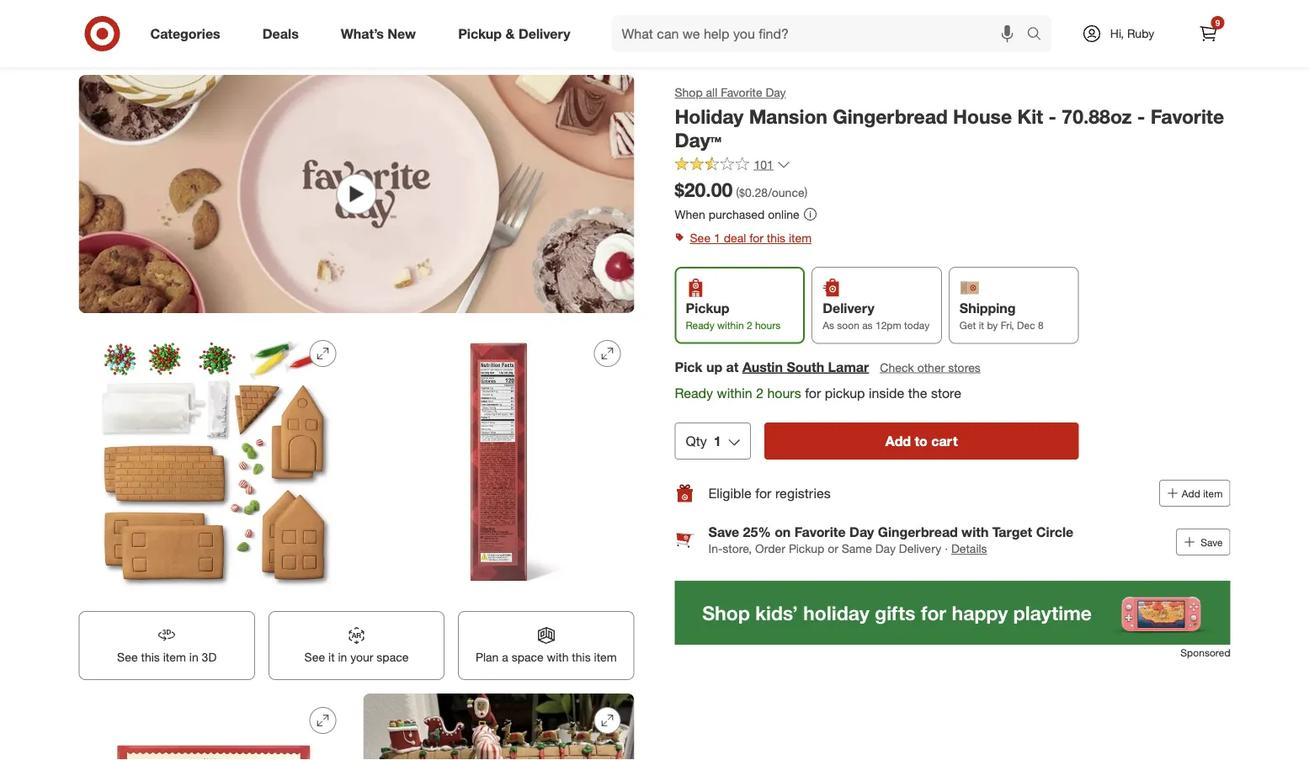 Task type: vqa. For each thing, say whether or not it's contained in the screenshot.
Add to the bottom
yes



Task type: describe. For each thing, give the bounding box(es) containing it.
gingerbread inside save 25% on favorite day gingerbread with target circle in-store, order pickup or same day delivery ∙ details
[[878, 524, 958, 540]]

by
[[987, 319, 998, 332]]

plan a space with this item button
[[458, 612, 634, 680]]

sponsored
[[1181, 647, 1231, 659]]

austin
[[743, 359, 783, 375]]

pick
[[675, 359, 703, 375]]

today
[[904, 319, 930, 332]]

1 horizontal spatial day
[[850, 524, 874, 540]]

check other stores button
[[879, 358, 982, 377]]

details
[[951, 542, 987, 556]]

qty 1
[[686, 433, 721, 449]]

ready inside pickup ready within 2 hours
[[686, 319, 715, 332]]

with inside button
[[547, 650, 569, 665]]

3d
[[202, 650, 217, 665]]

see for see this item in 3d
[[117, 650, 138, 665]]

$20.00 ( $0.28 /ounce )
[[675, 178, 808, 202]]

hours inside pickup ready within 2 hours
[[755, 319, 781, 332]]

2 vertical spatial for
[[756, 485, 772, 502]]

70.88oz
[[1062, 104, 1132, 128]]

101 link
[[675, 156, 791, 176]]

mansion
[[749, 104, 828, 128]]

with inside save 25% on favorite day gingerbread with target circle in-store, order pickup or same day delivery ∙ details
[[962, 524, 989, 540]]

1 for see
[[714, 231, 721, 246]]

hi,
[[1110, 26, 1124, 41]]

pickup for ready
[[686, 300, 730, 316]]

9
[[1216, 17, 1220, 28]]

∙
[[945, 542, 948, 556]]

lamar
[[828, 359, 869, 375]]

on
[[775, 524, 791, 540]]

$20.00
[[675, 178, 733, 202]]

gingerbread inside shop all favorite day holiday mansion gingerbread house kit - 70.88oz - favorite day™
[[833, 104, 948, 128]]

25%
[[743, 524, 771, 540]]

101
[[754, 157, 774, 172]]

it inside "see it in your space" button
[[328, 650, 335, 665]]

shop
[[675, 85, 703, 100]]

/ounce
[[768, 185, 805, 200]]

fri,
[[1001, 319, 1014, 332]]

categories
[[150, 25, 220, 42]]

holiday mansion gingerbread house kit - 70.88oz - favorite day&#8482;, 5 of 10 image
[[79, 694, 350, 760]]

0 vertical spatial delivery
[[519, 25, 570, 42]]

1 space from the left
[[377, 650, 409, 665]]

holiday mansion gingerbread house kit - 70.88oz - favorite day&#8482;, 1 of 10 image
[[79, 0, 634, 61]]

add to cart
[[886, 433, 958, 449]]

&
[[506, 25, 515, 42]]

save for save 25% on favorite day gingerbread with target circle in-store, order pickup or same day delivery ∙ details
[[709, 524, 739, 540]]

item inside button
[[163, 650, 186, 665]]

2 space from the left
[[512, 650, 544, 665]]

1 vertical spatial favorite
[[1151, 104, 1224, 128]]

add item button
[[1159, 480, 1231, 507]]

1 horizontal spatial 2
[[756, 385, 764, 401]]

check
[[880, 360, 914, 375]]

up
[[706, 359, 723, 375]]

same
[[842, 542, 872, 556]]

pickup for &
[[458, 25, 502, 42]]

day inside shop all favorite day holiday mansion gingerbread house kit - 70.88oz - favorite day™
[[766, 85, 786, 100]]

add item
[[1182, 487, 1223, 500]]

0 vertical spatial favorite
[[721, 85, 763, 100]]

store,
[[723, 542, 752, 556]]

save 25% on favorite day gingerbread with target circle in-store, order pickup or same day delivery ∙ details
[[709, 524, 1074, 556]]

plan a space with this item
[[476, 650, 617, 665]]

kit
[[1018, 104, 1043, 128]]

2 inside pickup ready within 2 hours
[[747, 319, 752, 332]]

store
[[931, 385, 962, 401]]

see this item in 3d button
[[79, 612, 255, 680]]

to
[[915, 433, 928, 449]]

cart
[[932, 433, 958, 449]]

8
[[1038, 319, 1044, 332]]

holiday mansion gingerbread house kit - 70.88oz - favorite day&#8482;, 3 of 10 image
[[79, 327, 350, 598]]

ready within 2 hours for pickup inside the store
[[675, 385, 962, 401]]

deals
[[262, 25, 299, 42]]

what's
[[341, 25, 384, 42]]

when purchased online
[[675, 207, 800, 221]]

12pm
[[876, 319, 902, 332]]

target
[[993, 524, 1033, 540]]

see this item in 3d
[[117, 650, 217, 665]]

search
[[1019, 27, 1060, 43]]

online
[[768, 207, 800, 221]]

(
[[736, 185, 739, 200]]

holiday mansion gingerbread house kit - 70.88oz - favorite day&#8482;, 4 of 10 image
[[363, 327, 634, 598]]

deals link
[[248, 15, 320, 52]]

check other stores
[[880, 360, 981, 375]]

shipping
[[960, 300, 1016, 316]]

order
[[755, 542, 786, 556]]

in-
[[709, 542, 723, 556]]

see it in your space
[[304, 650, 409, 665]]

other
[[917, 360, 945, 375]]

pick up at austin south lamar
[[675, 359, 869, 375]]

this inside button
[[141, 650, 160, 665]]

save for save
[[1201, 536, 1223, 549]]

hi, ruby
[[1110, 26, 1155, 41]]

your
[[350, 650, 373, 665]]

inside
[[869, 385, 905, 401]]

when
[[675, 207, 705, 221]]

eligible
[[709, 485, 752, 502]]

0 vertical spatial for
[[750, 231, 764, 246]]

this for see 1 deal for this item
[[767, 231, 786, 246]]

see 1 deal for this item link
[[675, 227, 1231, 250]]

add for add item
[[1182, 487, 1201, 500]]

ruby
[[1127, 26, 1155, 41]]



Task type: locate. For each thing, give the bounding box(es) containing it.
0 vertical spatial it
[[979, 319, 984, 332]]

for
[[750, 231, 764, 246], [805, 385, 821, 401], [756, 485, 772, 502]]

this right a
[[572, 650, 591, 665]]

1 for qty
[[714, 433, 721, 449]]

austin south lamar button
[[743, 357, 869, 377]]

day up same at the right
[[850, 524, 874, 540]]

0 horizontal spatial day
[[766, 85, 786, 100]]

in inside see this item in 3d button
[[189, 650, 198, 665]]

1 horizontal spatial in
[[338, 650, 347, 665]]

1 vertical spatial gingerbread
[[878, 524, 958, 540]]

this inside button
[[572, 650, 591, 665]]

0 vertical spatial 2
[[747, 319, 752, 332]]

it left the "your"
[[328, 650, 335, 665]]

- right 'kit'
[[1049, 104, 1057, 128]]

holiday mansion gingerbread house kit - 70.88oz - favorite day&#8482;, 2 of 10, play video image
[[79, 75, 634, 313]]

in left 3d
[[189, 650, 198, 665]]

0 horizontal spatial delivery
[[519, 25, 570, 42]]

2 - from the left
[[1137, 104, 1145, 128]]

2 in from the left
[[338, 650, 347, 665]]

2 1 from the top
[[714, 433, 721, 449]]

day™
[[675, 129, 722, 152]]

add left to
[[886, 433, 911, 449]]

0 vertical spatial with
[[962, 524, 989, 540]]

for right the deal
[[750, 231, 764, 246]]

1 horizontal spatial pickup
[[686, 300, 730, 316]]

add up save button at the bottom right of the page
[[1182, 487, 1201, 500]]

-
[[1049, 104, 1057, 128], [1137, 104, 1145, 128]]

2 horizontal spatial favorite
[[1151, 104, 1224, 128]]

2 vertical spatial favorite
[[795, 524, 846, 540]]

dec
[[1017, 319, 1035, 332]]

stores
[[948, 360, 981, 375]]

2 up the 'austin'
[[747, 319, 752, 332]]

see 1 deal for this item
[[690, 231, 812, 246]]

deal
[[724, 231, 746, 246]]

- right 70.88oz
[[1137, 104, 1145, 128]]

it
[[979, 319, 984, 332], [328, 650, 335, 665]]

see for see 1 deal for this item
[[690, 231, 711, 246]]

photo from bridget, 6 of 10 image
[[363, 694, 634, 760]]

1 1 from the top
[[714, 231, 721, 246]]

1 horizontal spatial with
[[962, 524, 989, 540]]

1 horizontal spatial this
[[572, 650, 591, 665]]

pickup
[[825, 385, 865, 401]]

delivery left ∙
[[899, 542, 942, 556]]

0 vertical spatial 1
[[714, 231, 721, 246]]

categories link
[[136, 15, 241, 52]]

2 vertical spatial pickup
[[789, 542, 825, 556]]

hours down pick up at austin south lamar
[[767, 385, 801, 401]]

0 vertical spatial add
[[886, 433, 911, 449]]

pickup left the or
[[789, 542, 825, 556]]

in
[[189, 650, 198, 665], [338, 650, 347, 665]]

What can we help you find? suggestions appear below search field
[[612, 15, 1031, 52]]

pickup inside save 25% on favorite day gingerbread with target circle in-store, order pickup or same day delivery ∙ details
[[789, 542, 825, 556]]

see it in your space button
[[268, 612, 445, 680]]

pickup ready within 2 hours
[[686, 300, 781, 332]]

it inside shipping get it by fri, dec 8
[[979, 319, 984, 332]]

1 vertical spatial delivery
[[823, 300, 875, 316]]

0 vertical spatial hours
[[755, 319, 781, 332]]

1 horizontal spatial space
[[512, 650, 544, 665]]

favorite inside save 25% on favorite day gingerbread with target circle in-store, order pickup or same day delivery ∙ details
[[795, 524, 846, 540]]

get
[[960, 319, 976, 332]]

pickup & delivery
[[458, 25, 570, 42]]

1 vertical spatial hours
[[767, 385, 801, 401]]

qty
[[686, 433, 707, 449]]

0 vertical spatial ready
[[686, 319, 715, 332]]

ready down pick
[[675, 385, 713, 401]]

0 horizontal spatial this
[[141, 650, 160, 665]]

1 vertical spatial for
[[805, 385, 821, 401]]

0 horizontal spatial it
[[328, 650, 335, 665]]

1 - from the left
[[1049, 104, 1057, 128]]

pickup
[[458, 25, 502, 42], [686, 300, 730, 316], [789, 542, 825, 556]]

save down add item
[[1201, 536, 1223, 549]]

ready
[[686, 319, 715, 332], [675, 385, 713, 401]]

hours up pick up at austin south lamar
[[755, 319, 781, 332]]

see for see it in your space
[[304, 650, 325, 665]]

within up at
[[717, 319, 744, 332]]

with
[[962, 524, 989, 540], [547, 650, 569, 665]]

day right same at the right
[[876, 542, 896, 556]]

see left the "your"
[[304, 650, 325, 665]]

delivery inside delivery as soon as 12pm today
[[823, 300, 875, 316]]

all
[[706, 85, 718, 100]]

day up mansion
[[766, 85, 786, 100]]

0 vertical spatial gingerbread
[[833, 104, 948, 128]]

shipping get it by fri, dec 8
[[960, 300, 1044, 332]]

2 horizontal spatial delivery
[[899, 542, 942, 556]]

space right the "your"
[[377, 650, 409, 665]]

1 vertical spatial day
[[850, 524, 874, 540]]

0 horizontal spatial space
[[377, 650, 409, 665]]

delivery up soon
[[823, 300, 875, 316]]

house
[[953, 104, 1012, 128]]

soon
[[837, 319, 860, 332]]

see down the when
[[690, 231, 711, 246]]

what's new
[[341, 25, 416, 42]]

0 horizontal spatial pickup
[[458, 25, 502, 42]]

1 in from the left
[[189, 650, 198, 665]]

0 horizontal spatial -
[[1049, 104, 1057, 128]]

1 horizontal spatial delivery
[[823, 300, 875, 316]]

0 horizontal spatial see
[[117, 650, 138, 665]]

1 vertical spatial add
[[1182, 487, 1201, 500]]

circle
[[1036, 524, 1074, 540]]

eligible for registries
[[709, 485, 831, 502]]

holiday
[[675, 104, 744, 128]]

at
[[726, 359, 739, 375]]

1 horizontal spatial it
[[979, 319, 984, 332]]

for down the austin south lamar button
[[805, 385, 821, 401]]

1 left the deal
[[714, 231, 721, 246]]

1 vertical spatial with
[[547, 650, 569, 665]]

add for add to cart
[[886, 433, 911, 449]]

save inside save 25% on favorite day gingerbread with target circle in-store, order pickup or same day delivery ∙ details
[[709, 524, 739, 540]]

item
[[789, 231, 812, 246], [1203, 487, 1223, 500], [163, 650, 186, 665], [594, 650, 617, 665]]

this for plan a space with this item
[[572, 650, 591, 665]]

1 vertical spatial 2
[[756, 385, 764, 401]]

1 vertical spatial it
[[328, 650, 335, 665]]

pickup & delivery link
[[444, 15, 592, 52]]

0 horizontal spatial 2
[[747, 319, 752, 332]]

ready up pick
[[686, 319, 715, 332]]

within down at
[[717, 385, 752, 401]]

a
[[502, 650, 508, 665]]

1 horizontal spatial save
[[1201, 536, 1223, 549]]

this left 3d
[[141, 650, 160, 665]]

in inside "see it in your space" button
[[338, 650, 347, 665]]

0 vertical spatial within
[[717, 319, 744, 332]]

search button
[[1019, 15, 1060, 56]]

as
[[823, 319, 834, 332]]

in left the "your"
[[338, 650, 347, 665]]

2 horizontal spatial this
[[767, 231, 786, 246]]

2 down the 'austin'
[[756, 385, 764, 401]]

1 horizontal spatial add
[[1182, 487, 1201, 500]]

1 vertical spatial 1
[[714, 433, 721, 449]]

gingerbread
[[833, 104, 948, 128], [878, 524, 958, 540]]

0 horizontal spatial save
[[709, 524, 739, 540]]

9 link
[[1190, 15, 1227, 52]]

details button
[[951, 541, 987, 558]]

with up details
[[962, 524, 989, 540]]

space
[[377, 650, 409, 665], [512, 650, 544, 665]]

)
[[805, 185, 808, 200]]

2 horizontal spatial day
[[876, 542, 896, 556]]

this down online
[[767, 231, 786, 246]]

it left by
[[979, 319, 984, 332]]

see inside button
[[304, 650, 325, 665]]

within
[[717, 319, 744, 332], [717, 385, 752, 401]]

shop all favorite day holiday mansion gingerbread house kit - 70.88oz - favorite day™
[[675, 85, 1224, 152]]

save up 'in-'
[[709, 524, 739, 540]]

1 horizontal spatial see
[[304, 650, 325, 665]]

delivery as soon as 12pm today
[[823, 300, 930, 332]]

for right eligible at the right bottom
[[756, 485, 772, 502]]

see
[[690, 231, 711, 246], [117, 650, 138, 665], [304, 650, 325, 665]]

south
[[787, 359, 824, 375]]

registries
[[775, 485, 831, 502]]

0 horizontal spatial favorite
[[721, 85, 763, 100]]

0 horizontal spatial in
[[189, 650, 198, 665]]

purchased
[[709, 207, 765, 221]]

delivery inside save 25% on favorite day gingerbread with target circle in-store, order pickup or same day delivery ∙ details
[[899, 542, 942, 556]]

pickup left &
[[458, 25, 502, 42]]

plan
[[476, 650, 499, 665]]

save button
[[1176, 529, 1231, 556]]

pickup up up
[[686, 300, 730, 316]]

1 vertical spatial ready
[[675, 385, 713, 401]]

within inside pickup ready within 2 hours
[[717, 319, 744, 332]]

see inside button
[[117, 650, 138, 665]]

2 horizontal spatial see
[[690, 231, 711, 246]]

0 horizontal spatial with
[[547, 650, 569, 665]]

new
[[388, 25, 416, 42]]

add
[[886, 433, 911, 449], [1182, 487, 1201, 500]]

space right a
[[512, 650, 544, 665]]

0 vertical spatial day
[[766, 85, 786, 100]]

see left 3d
[[117, 650, 138, 665]]

0 horizontal spatial add
[[886, 433, 911, 449]]

advertisement region
[[675, 581, 1231, 645]]

2 horizontal spatial pickup
[[789, 542, 825, 556]]

this
[[767, 231, 786, 246], [141, 650, 160, 665], [572, 650, 591, 665]]

1 horizontal spatial favorite
[[795, 524, 846, 540]]

save inside button
[[1201, 536, 1223, 549]]

with right a
[[547, 650, 569, 665]]

pickup inside pickup ready within 2 hours
[[686, 300, 730, 316]]

1 vertical spatial pickup
[[686, 300, 730, 316]]

1 horizontal spatial -
[[1137, 104, 1145, 128]]

what's new link
[[326, 15, 437, 52]]

save
[[709, 524, 739, 540], [1201, 536, 1223, 549]]

2 vertical spatial day
[[876, 542, 896, 556]]

2 vertical spatial delivery
[[899, 542, 942, 556]]

0 vertical spatial pickup
[[458, 25, 502, 42]]

as
[[862, 319, 873, 332]]

1
[[714, 231, 721, 246], [714, 433, 721, 449]]

1 vertical spatial within
[[717, 385, 752, 401]]

the
[[908, 385, 927, 401]]

delivery right &
[[519, 25, 570, 42]]

1 right qty
[[714, 433, 721, 449]]



